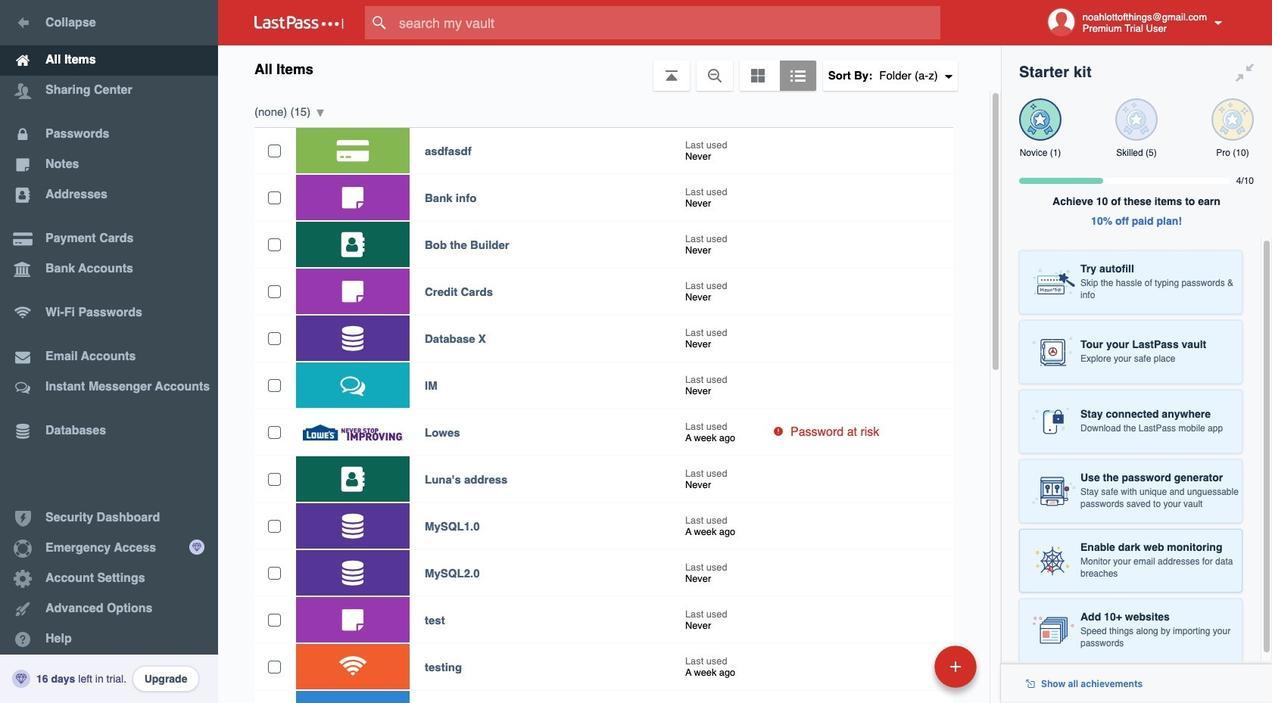 Task type: locate. For each thing, give the bounding box(es) containing it.
vault options navigation
[[218, 45, 1001, 91]]

main navigation navigation
[[0, 0, 218, 704]]

Search search field
[[365, 6, 970, 39]]



Task type: describe. For each thing, give the bounding box(es) containing it.
lastpass image
[[255, 16, 344, 30]]

search my vault text field
[[365, 6, 970, 39]]

new item element
[[831, 645, 982, 689]]

new item navigation
[[831, 642, 986, 704]]



Task type: vqa. For each thing, say whether or not it's contained in the screenshot.
NEW ITEM icon
no



